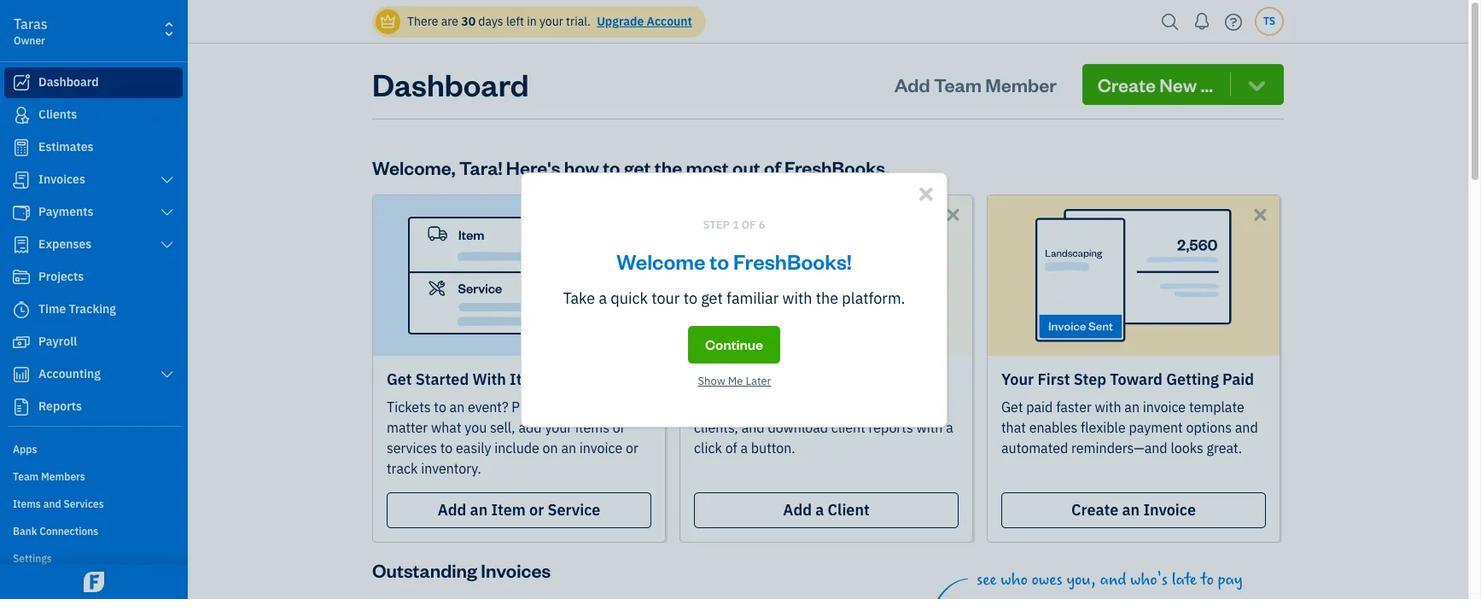 Task type: vqa. For each thing, say whether or not it's contained in the screenshot.
right 5
no



Task type: locate. For each thing, give the bounding box(es) containing it.
apps image
[[13, 442, 183, 456]]

project image
[[11, 269, 32, 286]]

a
[[599, 289, 607, 308], [947, 419, 954, 436], [741, 440, 748, 457], [816, 500, 824, 520]]

your
[[754, 370, 786, 389], [1002, 370, 1034, 389]]

payment up looks
[[1130, 419, 1183, 436]]

add for add a client
[[783, 500, 812, 520]]

1 vertical spatial track
[[387, 460, 418, 477]]

upgrade account link
[[594, 14, 693, 29]]

first
[[1038, 370, 1071, 389]]

invoice
[[1143, 399, 1186, 416], [580, 440, 623, 457]]

pay
[[1218, 571, 1243, 590]]

report image
[[11, 399, 32, 416]]

1 vertical spatial payment
[[1130, 419, 1183, 436]]

me
[[728, 374, 743, 388]]

1 horizontal spatial payment
[[1130, 419, 1183, 436]]

crown image
[[379, 12, 397, 30]]

0 horizontal spatial your
[[754, 370, 786, 389]]

invoice inside get paid faster with an invoice template that enables flexible payment options and automated reminders—and looks great.
[[1143, 399, 1186, 416]]

0 vertical spatial track
[[729, 399, 760, 416]]

get for get started with items and services
[[387, 370, 412, 389]]

show me later button
[[698, 374, 772, 388]]

invoice down items
[[580, 440, 623, 457]]

add inside button
[[895, 73, 931, 97]]

0 horizontal spatial the
[[655, 155, 683, 179]]

0 vertical spatial chevron large down image
[[159, 173, 175, 187]]

0 vertical spatial with
[[783, 289, 813, 308]]

1 vertical spatial the
[[816, 289, 839, 308]]

to up what
[[434, 399, 447, 416]]

chevron large down image
[[159, 206, 175, 220], [159, 238, 175, 252]]

a inside × dialog
[[599, 289, 607, 308]]

track
[[729, 399, 760, 416], [387, 460, 418, 477]]

client image
[[11, 107, 32, 124]]

and right 'you,' on the bottom right
[[1100, 571, 1127, 590]]

later
[[746, 374, 772, 388]]

an left item
[[470, 500, 488, 520]]

your right in
[[540, 14, 564, 29]]

freshbooks image
[[80, 572, 108, 593]]

tara!
[[459, 155, 503, 179]]

get
[[624, 155, 651, 179], [701, 289, 723, 308]]

0 horizontal spatial get
[[387, 370, 412, 389]]

track down me
[[729, 399, 760, 416]]

step
[[1074, 370, 1107, 389]]

0 vertical spatial chevron large down image
[[159, 206, 175, 220]]

timer image
[[11, 301, 32, 319]]

get left familiar
[[701, 289, 723, 308]]

of
[[764, 155, 781, 179], [763, 399, 775, 416], [726, 440, 738, 457]]

and up t-
[[556, 370, 583, 389]]

the left most
[[655, 155, 683, 179]]

tour
[[652, 289, 680, 308]]

get inside get paid faster with an invoice template that enables flexible payment options and automated reminders—and looks great.
[[1002, 399, 1024, 416]]

template
[[1190, 399, 1245, 416]]

chevron large down image for expense image
[[159, 238, 175, 252]]

and up client
[[831, 399, 854, 416]]

invoice down the toward
[[1143, 399, 1186, 416]]

track inside tickets to an event? printed t-shirts? no matter what you sell, add your items or services to easily include on an invoice or track inventory.
[[387, 460, 418, 477]]

1 vertical spatial of
[[763, 399, 775, 416]]

payment inside get paid faster with an invoice template that enables flexible payment options and automated reminders—and looks great.
[[1130, 419, 1183, 436]]

to right the 'tour'
[[684, 289, 698, 308]]

add
[[895, 73, 931, 97], [438, 500, 467, 520], [783, 500, 812, 520]]

a right the take
[[599, 289, 607, 308]]

get up tickets
[[387, 370, 412, 389]]

chart image
[[11, 366, 32, 383]]

and for keep track of invoices and payment for clients, and download client reports with a click of a button.
[[831, 399, 854, 416]]

your right me
[[754, 370, 786, 389]]

1 horizontal spatial the
[[816, 289, 839, 308]]

1 vertical spatial your
[[545, 419, 572, 436]]

search image
[[1157, 9, 1185, 35]]

track down the services
[[387, 460, 418, 477]]

add a client link
[[694, 493, 959, 529]]

payment
[[858, 399, 912, 416], [1130, 419, 1183, 436]]

are
[[441, 14, 459, 29]]

of right out
[[764, 155, 781, 179]]

paid
[[1027, 399, 1053, 416]]

bank connections image
[[13, 524, 183, 538]]

platform.
[[842, 289, 906, 308]]

with inside keep track of invoices and payment for clients, and download client reports with a click of a button.
[[917, 419, 943, 436]]

0 vertical spatial invoice
[[1143, 399, 1186, 416]]

see
[[977, 571, 997, 590]]

owes
[[1032, 571, 1063, 590]]

items
[[510, 370, 552, 389]]

1 horizontal spatial track
[[729, 399, 760, 416]]

get right how
[[624, 155, 651, 179]]

an right create at bottom
[[1123, 500, 1140, 520]]

payment inside keep track of invoices and payment for clients, and download client reports with a click of a button.
[[858, 399, 912, 416]]

0 vertical spatial payment
[[858, 399, 912, 416]]

your down t-
[[545, 419, 572, 436]]

0 horizontal spatial track
[[387, 460, 418, 477]]

0 vertical spatial the
[[655, 155, 683, 179]]

2 horizontal spatial with
[[1095, 399, 1122, 416]]

get inside × dialog
[[701, 289, 723, 308]]

payment up reports
[[858, 399, 912, 416]]

1 vertical spatial or
[[626, 440, 639, 457]]

to down what
[[441, 440, 453, 457]]

1 horizontal spatial invoice
[[1143, 399, 1186, 416]]

and up the great.
[[1236, 419, 1259, 436]]

0 horizontal spatial get
[[624, 155, 651, 179]]

add down inventory.
[[438, 500, 467, 520]]

1 horizontal spatial add
[[783, 500, 812, 520]]

clients,
[[694, 419, 739, 436]]

tickets to an event? printed t-shirts? no matter what you sell, add your items or services to easily include on an invoice or track inventory.
[[387, 399, 639, 477]]

great.
[[1207, 440, 1243, 457]]

track inside keep track of invoices and payment for clients, and download client reports with a click of a button.
[[729, 399, 760, 416]]

with down freshbooks!
[[783, 289, 813, 308]]

step
[[703, 218, 730, 232]]

1 vertical spatial get
[[701, 289, 723, 308]]

in
[[527, 14, 537, 29]]

your up paid
[[1002, 370, 1034, 389]]

and
[[556, 370, 583, 389], [831, 399, 854, 416], [742, 419, 765, 436], [1236, 419, 1259, 436], [1100, 571, 1127, 590]]

create an invoice
[[1072, 500, 1197, 520]]

0 horizontal spatial invoice
[[580, 440, 623, 457]]

0 horizontal spatial add
[[438, 500, 467, 520]]

started
[[416, 370, 469, 389]]

with up flexible
[[1095, 399, 1122, 416]]

get up that
[[1002, 399, 1024, 416]]

who
[[1001, 571, 1028, 590]]

sell,
[[490, 419, 516, 436]]

to left pay
[[1202, 571, 1214, 590]]

1 horizontal spatial get
[[1002, 399, 1024, 416]]

get started with items and services
[[387, 370, 647, 389]]

1 horizontal spatial your
[[1002, 370, 1034, 389]]

member
[[986, 73, 1057, 97]]

trial.
[[566, 14, 591, 29]]

paid
[[1223, 370, 1255, 389]]

invoice inside tickets to an event? printed t-shirts? no matter what you sell, add your items or services to easily include on an invoice or track inventory.
[[580, 440, 623, 457]]

client
[[853, 370, 895, 389], [828, 500, 870, 520]]

take a quick tour to get familiar with the platform.
[[563, 289, 906, 308]]

1 horizontal spatial with
[[917, 419, 943, 436]]

1 vertical spatial invoice
[[580, 440, 623, 457]]

toward
[[1111, 370, 1163, 389]]

add for add team member
[[895, 73, 931, 97]]

2 vertical spatial with
[[917, 419, 943, 436]]

2 chevron large down image from the top
[[159, 238, 175, 252]]

1 vertical spatial chevron large down image
[[159, 368, 175, 382]]

growing
[[790, 370, 850, 389]]

1 chevron large down image from the top
[[159, 206, 175, 220]]

add left "team"
[[895, 73, 931, 97]]

0 horizontal spatial with
[[783, 289, 813, 308]]

client left list
[[853, 370, 895, 389]]

payment image
[[11, 204, 32, 221]]

get for the
[[624, 155, 651, 179]]

with down "for" on the right bottom of the page
[[917, 419, 943, 436]]

2 horizontal spatial add
[[895, 73, 931, 97]]

how
[[564, 155, 599, 179]]

0 horizontal spatial payment
[[858, 399, 912, 416]]

go to help image
[[1220, 9, 1248, 35]]

1 vertical spatial client
[[828, 500, 870, 520]]

2 your from the left
[[1002, 370, 1034, 389]]

1 vertical spatial get
[[1002, 399, 1024, 416]]

tickets
[[387, 399, 431, 416]]

0 vertical spatial your
[[540, 14, 564, 29]]

items and services image
[[13, 497, 183, 511]]

to down step
[[710, 248, 730, 275]]

add down "button."
[[783, 500, 812, 520]]

chevron large down image
[[159, 173, 175, 187], [159, 368, 175, 382]]

manage your growing client list
[[694, 370, 924, 389]]

invoices
[[778, 399, 828, 416]]

add team member button
[[879, 64, 1073, 105]]

estimate image
[[11, 139, 32, 156]]

taras
[[14, 15, 47, 32]]

client down client
[[828, 500, 870, 520]]

invoice
[[1144, 500, 1197, 520]]

for
[[915, 399, 932, 416]]

1 vertical spatial with
[[1095, 399, 1122, 416]]

1 chevron large down image from the top
[[159, 173, 175, 187]]

you,
[[1067, 571, 1096, 590]]

an down the toward
[[1125, 399, 1140, 416]]

the left the platform.
[[816, 289, 839, 308]]

add for add an item or service
[[438, 500, 467, 520]]

1 horizontal spatial get
[[701, 289, 723, 308]]

0 vertical spatial get
[[624, 155, 651, 179]]

services
[[387, 440, 437, 457]]

main element
[[0, 0, 243, 600]]

1 vertical spatial chevron large down image
[[159, 238, 175, 252]]

of right "click"
[[726, 440, 738, 457]]

2 chevron large down image from the top
[[159, 368, 175, 382]]

0 vertical spatial get
[[387, 370, 412, 389]]

the
[[655, 155, 683, 179], [816, 289, 839, 308]]

of down later
[[763, 399, 775, 416]]

dashboard image
[[11, 74, 32, 91]]

your first step toward getting paid
[[1002, 370, 1255, 389]]

take
[[563, 289, 595, 308]]

taras owner
[[14, 15, 47, 47]]

×
[[918, 176, 934, 208]]

0 vertical spatial client
[[853, 370, 895, 389]]



Task type: describe. For each thing, give the bounding box(es) containing it.
add an item or service
[[438, 500, 601, 520]]

welcome,
[[372, 155, 456, 179]]

a left "button."
[[741, 440, 748, 457]]

1 your from the left
[[754, 370, 786, 389]]

owner
[[14, 34, 45, 47]]

2 vertical spatial of
[[726, 440, 738, 457]]

a right reports
[[947, 419, 954, 436]]

0 vertical spatial of
[[764, 155, 781, 179]]

familiar
[[727, 289, 779, 308]]

that
[[1002, 419, 1027, 436]]

add
[[519, 419, 542, 436]]

quick
[[611, 289, 648, 308]]

0 vertical spatial or
[[613, 419, 626, 436]]

event?
[[468, 399, 509, 416]]

settings image
[[13, 552, 183, 565]]

6
[[759, 218, 766, 232]]

easily
[[456, 440, 491, 457]]

inventory.
[[421, 460, 482, 477]]

reports
[[869, 419, 914, 436]]

late
[[1172, 571, 1198, 590]]

item
[[492, 500, 526, 520]]

to right how
[[603, 155, 620, 179]]

an up what
[[450, 399, 465, 416]]

expense image
[[11, 237, 32, 254]]

continue button
[[688, 326, 781, 364]]

welcome to freshbooks!
[[617, 248, 852, 275]]

you
[[465, 419, 487, 436]]

add a client
[[783, 500, 870, 520]]

who's
[[1131, 571, 1168, 590]]

on
[[543, 440, 558, 457]]

freshbooks.
[[785, 155, 890, 179]]

30
[[461, 14, 476, 29]]

chevron large down image for payment icon
[[159, 206, 175, 220]]

get for familiar
[[701, 289, 723, 308]]

create an invoice link
[[1002, 493, 1267, 529]]

reminders—and
[[1072, 440, 1168, 457]]

items
[[576, 419, 610, 436]]

matter
[[387, 419, 428, 436]]

keep
[[694, 399, 726, 416]]

a down keep track of invoices and payment for clients, and download client reports with a click of a button.
[[816, 500, 824, 520]]

team
[[934, 73, 982, 97]]

download
[[768, 419, 829, 436]]

chevron large down image for invoice image
[[159, 173, 175, 187]]

dismiss image
[[944, 205, 963, 225]]

show me later
[[698, 374, 772, 388]]

continue
[[705, 336, 764, 353]]

manage
[[694, 370, 750, 389]]

dashboard
[[372, 64, 529, 104]]

left
[[506, 14, 524, 29]]

× dialog
[[521, 173, 948, 428]]

step 1 of 6
[[703, 218, 766, 232]]

of
[[742, 218, 756, 232]]

1
[[733, 218, 739, 232]]

welcome
[[617, 248, 706, 275]]

there are 30 days left in your trial. upgrade account
[[407, 14, 693, 29]]

service
[[548, 500, 601, 520]]

chevron large down image for chart icon
[[159, 368, 175, 382]]

and for get started with items and services
[[556, 370, 583, 389]]

out
[[733, 155, 761, 179]]

see who owes you, and who's late to pay
[[977, 571, 1243, 590]]

there
[[407, 14, 438, 29]]

get paid faster with an invoice template that enables flexible payment options and automated reminders—and looks great.
[[1002, 399, 1259, 457]]

no
[[614, 399, 631, 416]]

× button
[[918, 176, 934, 208]]

dismiss image
[[1251, 205, 1271, 225]]

days
[[479, 14, 504, 29]]

and for see who owes you, and who's late to pay
[[1100, 571, 1127, 590]]

shirts?
[[570, 399, 610, 416]]

freshbooks!
[[734, 248, 852, 275]]

most
[[686, 155, 729, 179]]

an inside get paid faster with an invoice template that enables flexible payment options and automated reminders—and looks great.
[[1125, 399, 1140, 416]]

add team member
[[895, 73, 1057, 97]]

2 vertical spatial or
[[530, 500, 544, 520]]

team members image
[[13, 470, 183, 483]]

and inside get paid faster with an invoice template that enables flexible payment options and automated reminders—and looks great.
[[1236, 419, 1259, 436]]

click
[[694, 440, 722, 457]]

get for get paid faster with an invoice template that enables flexible payment options and automated reminders—and looks great.
[[1002, 399, 1024, 416]]

getting
[[1167, 370, 1219, 389]]

with inside × dialog
[[783, 289, 813, 308]]

keep track of invoices and payment for clients, and download client reports with a click of a button.
[[694, 399, 954, 457]]

enables
[[1030, 419, 1078, 436]]

here's
[[506, 155, 561, 179]]

with inside get paid faster with an invoice template that enables flexible payment options and automated reminders—and looks great.
[[1095, 399, 1122, 416]]

an right on
[[561, 440, 577, 457]]

t-
[[560, 399, 570, 416]]

invoices
[[481, 559, 551, 582]]

account
[[647, 14, 693, 29]]

create
[[1072, 500, 1119, 520]]

include
[[495, 440, 540, 457]]

your inside tickets to an event? printed t-shirts? no matter what you sell, add your items or services to easily include on an invoice or track inventory.
[[545, 419, 572, 436]]

the inside × dialog
[[816, 289, 839, 308]]

options
[[1187, 419, 1232, 436]]

looks
[[1171, 440, 1204, 457]]

automated
[[1002, 440, 1069, 457]]

money image
[[11, 334, 32, 351]]

faster
[[1057, 399, 1092, 416]]

services
[[586, 370, 647, 389]]

and up "button."
[[742, 419, 765, 436]]

upgrade
[[597, 14, 644, 29]]

show
[[698, 374, 726, 388]]

list
[[899, 370, 924, 389]]

button.
[[751, 440, 796, 457]]

client
[[832, 419, 866, 436]]

printed
[[512, 399, 556, 416]]

invoice image
[[11, 172, 32, 189]]



